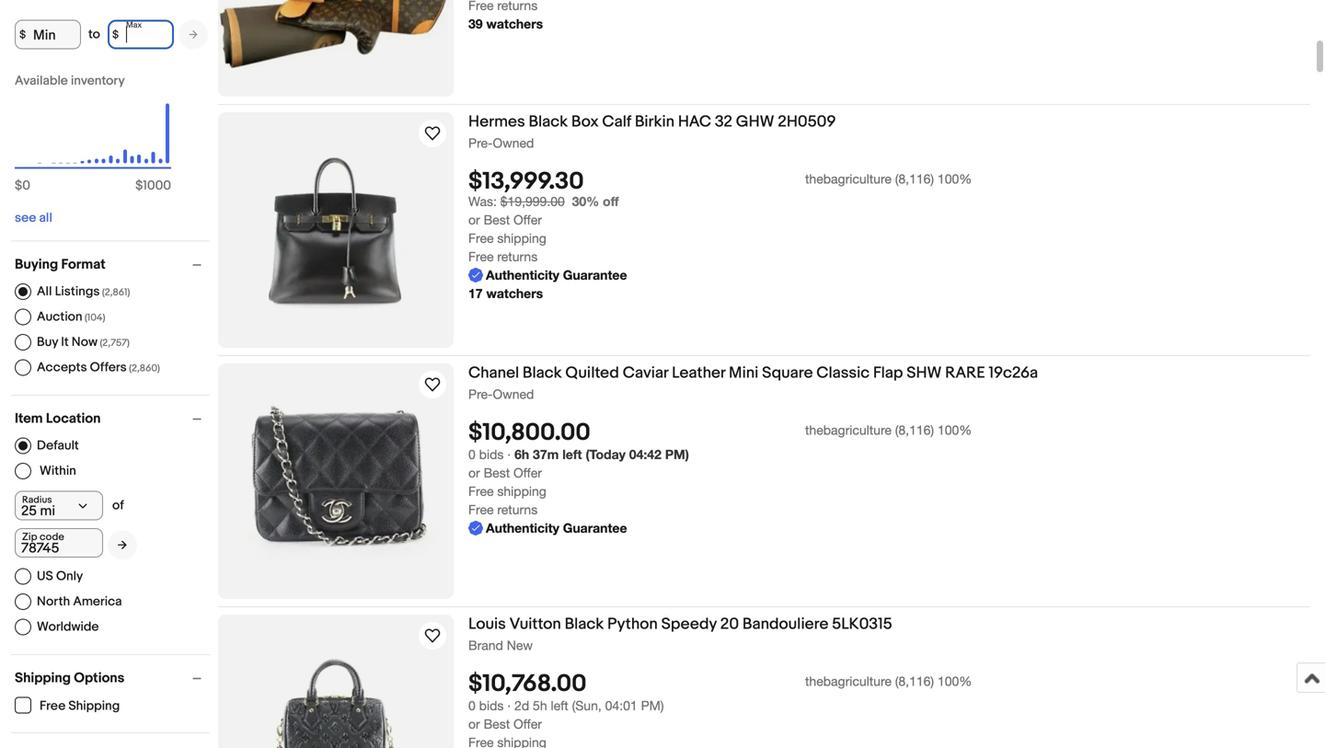 Task type: locate. For each thing, give the bounding box(es) containing it.
6h
[[515, 447, 530, 462]]

0 vertical spatial left
[[563, 447, 582, 462]]

inventory
[[71, 73, 125, 89]]

17
[[469, 286, 483, 301]]

0 vertical spatial owned
[[493, 135, 534, 151]]

pm) right 04:01
[[641, 699, 664, 714]]

30%
[[572, 194, 600, 209]]

2 watchers from the top
[[487, 286, 543, 301]]

100% inside thebagriculture (8,116) 100% 0 bids · 2d 5h left (sun, 04:01 pm) or best offer
[[938, 674, 973, 689]]

2d
[[515, 699, 530, 714]]

shipping
[[498, 231, 547, 246], [498, 484, 547, 499]]

(8,116) inside thebagriculture (8,116) 100% 0 bids · 6h 37m left (today 04:42 pm) or best offer free shipping free returns authenticity guarantee
[[896, 423, 935, 438]]

returns inside thebagriculture (8,116) 100% was: $19,999.00 30% off or best offer free shipping free returns authenticity guarantee 17 watchers
[[498, 249, 538, 264]]

$ right to
[[112, 28, 119, 41]]

2 authenticity from the top
[[486, 521, 560, 536]]

(8,116) inside thebagriculture (8,116) 100% was: $19,999.00 30% off or best offer free shipping free returns authenticity guarantee 17 watchers
[[896, 171, 935, 187]]

Authenticity Guarantee text field
[[469, 266, 627, 285], [469, 519, 627, 538]]

calf
[[602, 112, 632, 132]]

chanel black quilted caviar leather mini square classic flap shw rare 19c26a link
[[469, 364, 1311, 386]]

1 · from the top
[[508, 447, 511, 462]]

within
[[40, 464, 76, 479]]

or for thebagriculture (8,116) 100% 0 bids · 6h 37m left (today 04:42 pm) or best offer free shipping free returns authenticity guarantee
[[469, 466, 480, 481]]

$ up see
[[15, 178, 22, 194]]

1 vertical spatial thebagriculture
[[806, 423, 892, 438]]

2 offer from the top
[[514, 466, 542, 481]]

0
[[22, 178, 30, 194], [469, 447, 476, 462], [469, 699, 476, 714]]

bids left '2d'
[[479, 699, 504, 714]]

best inside thebagriculture (8,116) 100% 0 bids · 2d 5h left (sun, 04:01 pm) or best offer
[[484, 717, 510, 732]]

100% inside thebagriculture (8,116) 100% 0 bids · 6h 37m left (today 04:42 pm) or best offer free shipping free returns authenticity guarantee
[[938, 423, 973, 438]]

guarantee down (today
[[563, 521, 627, 536]]

1 100% from the top
[[938, 171, 973, 187]]

pm) right 04:42 in the bottom left of the page
[[665, 447, 690, 462]]

or down $10,800.00
[[469, 466, 480, 481]]

0 vertical spatial returns
[[498, 249, 538, 264]]

1 vertical spatial returns
[[498, 502, 538, 518]]

(8,116) inside thebagriculture (8,116) 100% 0 bids · 2d 5h left (sun, 04:01 pm) or best offer
[[896, 674, 935, 689]]

(8,116) down "louis vuitton black python speedy 20 bandouliere  5lk0315" link
[[896, 674, 935, 689]]

2 vertical spatial 0
[[469, 699, 476, 714]]

left inside thebagriculture (8,116) 100% 0 bids · 6h 37m left (today 04:42 pm) or best offer free shipping free returns authenticity guarantee
[[563, 447, 582, 462]]

2 vertical spatial (8,116)
[[896, 674, 935, 689]]

format
[[61, 256, 106, 273]]

best for thebagriculture (8,116) 100% 0 bids · 2d 5h left (sun, 04:01 pm) or best offer
[[484, 717, 510, 732]]

bids left 6h
[[479, 447, 504, 462]]

1 vertical spatial 100%
[[938, 423, 973, 438]]

2 guarantee from the top
[[563, 521, 627, 536]]

1 returns from the top
[[498, 249, 538, 264]]

thebagriculture inside thebagriculture (8,116) 100% 0 bids · 6h 37m left (today 04:42 pm) or best offer free shipping free returns authenticity guarantee
[[806, 423, 892, 438]]

or down $10,768.00
[[469, 717, 480, 732]]

authenticity down $19,999.00
[[486, 268, 560, 283]]

pre- down chanel
[[469, 387, 493, 402]]

shipping inside thebagriculture (8,116) 100% was: $19,999.00 30% off or best offer free shipping free returns authenticity guarantee 17 watchers
[[498, 231, 547, 246]]

None text field
[[15, 529, 103, 558]]

accepts offers (2,860)
[[37, 360, 160, 375]]

2 thebagriculture from the top
[[806, 423, 892, 438]]

100% down rare
[[938, 423, 973, 438]]

3 (8,116) from the top
[[896, 674, 935, 689]]

thebagriculture inside thebagriculture (8,116) 100% 0 bids · 2d 5h left (sun, 04:01 pm) or best offer
[[806, 674, 892, 689]]

or inside thebagriculture (8,116) 100% 0 bids · 2d 5h left (sun, 04:01 pm) or best offer
[[469, 717, 480, 732]]

$10,800.00
[[469, 419, 591, 448]]

 (2,861) Items text field
[[100, 287, 130, 299]]

hermes
[[469, 112, 525, 132]]

3 thebagriculture from the top
[[806, 674, 892, 689]]

offer for thebagriculture (8,116) 100% 0 bids · 6h 37m left (today 04:42 pm) or best offer free shipping free returns authenticity guarantee
[[514, 466, 542, 481]]

louis vuitton black python speedy 20 bandouliere  5lk0315 heading
[[469, 615, 893, 634]]

(104)
[[85, 312, 105, 324]]

black inside "hermes black box calf birkin hac 32 ghw 2h0509 pre-owned"
[[529, 112, 568, 132]]

0 left '2d'
[[469, 699, 476, 714]]

1 owned from the top
[[493, 135, 534, 151]]

1 authenticity guarantee text field from the top
[[469, 266, 627, 285]]

100% down "louis vuitton black python speedy 20 bandouliere  5lk0315" link
[[938, 674, 973, 689]]

default link
[[15, 438, 79, 454]]

us only
[[37, 569, 83, 584]]

100% for thebagriculture (8,116) 100% 0 bids · 6h 37m left (today 04:42 pm) or best offer free shipping free returns authenticity guarantee
[[938, 423, 973, 438]]

buying format button
[[15, 256, 210, 273]]

all
[[37, 284, 52, 299]]

1 vertical spatial pm)
[[641, 699, 664, 714]]

· for 2d
[[508, 699, 511, 714]]

off
[[603, 194, 619, 209]]

pm) inside thebagriculture (8,116) 100% 0 bids · 6h 37m left (today 04:42 pm) or best offer free shipping free returns authenticity guarantee
[[665, 447, 690, 462]]

0 vertical spatial 0
[[22, 178, 30, 194]]

2 vertical spatial thebagriculture
[[806, 674, 892, 689]]

2 100% from the top
[[938, 423, 973, 438]]

1 vertical spatial owned
[[493, 387, 534, 402]]

1 shipping from the top
[[498, 231, 547, 246]]

· for 6h
[[508, 447, 511, 462]]

0 vertical spatial offer
[[514, 212, 542, 228]]

1 vertical spatial left
[[551, 699, 569, 714]]

shipping up free shipping link
[[15, 670, 71, 687]]

2 authenticity guarantee text field from the top
[[469, 519, 627, 538]]

shipping down options at left bottom
[[68, 699, 120, 715]]

1 vertical spatial ·
[[508, 699, 511, 714]]

thebagriculture for thebagriculture (8,116) 100% 0 bids · 2d 5h left (sun, 04:01 pm) or best offer
[[806, 674, 892, 689]]

it
[[61, 334, 69, 350]]

guarantee down 30% at the top of page
[[563, 268, 627, 283]]

100% inside thebagriculture (8,116) 100% was: $19,999.00 30% off or best offer free shipping free returns authenticity guarantee 17 watchers
[[938, 171, 973, 187]]

offers
[[90, 360, 127, 375]]

bids for 2d
[[479, 699, 504, 714]]

hermes black box calf birkin hac 32 ghw 2h0509 pre-owned
[[469, 112, 836, 151]]

best down "was:"
[[484, 212, 510, 228]]

louis vuitton black python speedy 20 bandouliere  5lk0315 brand new
[[469, 615, 893, 653]]

$ 0
[[15, 178, 30, 194]]

2 vertical spatial or
[[469, 717, 480, 732]]

· inside thebagriculture (8,116) 100% 0 bids · 6h 37m left (today 04:42 pm) or best offer free shipping free returns authenticity guarantee
[[508, 447, 511, 462]]

1 vertical spatial offer
[[514, 466, 542, 481]]

pm) for 04:01
[[641, 699, 664, 714]]

1 horizontal spatial pm)
[[665, 447, 690, 462]]

(2,757)
[[100, 337, 130, 349]]

1 vertical spatial 0
[[469, 447, 476, 462]]

2 returns from the top
[[498, 502, 538, 518]]

2 owned from the top
[[493, 387, 534, 402]]

bids for 6h
[[479, 447, 504, 462]]

bids inside thebagriculture (8,116) 100% 0 bids · 2d 5h left (sun, 04:01 pm) or best offer
[[479, 699, 504, 714]]

owned down hermes
[[493, 135, 534, 151]]

see
[[15, 210, 36, 226]]

0 vertical spatial black
[[529, 112, 568, 132]]

offer down $19,999.00
[[514, 212, 542, 228]]

1 vertical spatial authenticity guarantee text field
[[469, 519, 627, 538]]

watch hermes black box calf birkin hac 32 ghw 2h0509 image
[[422, 122, 444, 145]]

(8,116) down "shw"
[[896, 423, 935, 438]]

1 vertical spatial bids
[[479, 699, 504, 714]]

bids inside thebagriculture (8,116) 100% 0 bids · 6h 37m left (today 04:42 pm) or best offer free shipping free returns authenticity guarantee
[[479, 447, 504, 462]]

· left 6h
[[508, 447, 511, 462]]

1 (8,116) from the top
[[896, 171, 935, 187]]

1 thebagriculture from the top
[[806, 171, 892, 187]]

1 vertical spatial guarantee
[[563, 521, 627, 536]]

2 vertical spatial best
[[484, 717, 510, 732]]

guarantee inside thebagriculture (8,116) 100% 0 bids · 6h 37m left (today 04:42 pm) or best offer free shipping free returns authenticity guarantee
[[563, 521, 627, 536]]

black for $10,800.00
[[523, 364, 562, 383]]

0 inside thebagriculture (8,116) 100% 0 bids · 2d 5h left (sun, 04:01 pm) or best offer
[[469, 699, 476, 714]]

37m
[[533, 447, 559, 462]]

left right 37m
[[563, 447, 582, 462]]

offer inside thebagriculture (8,116) 100% 0 bids · 6h 37m left (today 04:42 pm) or best offer free shipping free returns authenticity guarantee
[[514, 466, 542, 481]]

0 vertical spatial shipping
[[498, 231, 547, 246]]

us only link
[[15, 569, 83, 585]]

watchers right the 17
[[487, 286, 543, 301]]

bids
[[479, 447, 504, 462], [479, 699, 504, 714]]

authenticity
[[486, 268, 560, 283], [486, 521, 560, 536]]

(8,116) down 'hermes black box calf birkin hac 32 ghw 2h0509' link
[[896, 171, 935, 187]]

item location
[[15, 411, 101, 427]]

best
[[484, 212, 510, 228], [484, 466, 510, 481], [484, 717, 510, 732]]

0 horizontal spatial pm)
[[641, 699, 664, 714]]

guarantee inside thebagriculture (8,116) 100% was: $19,999.00 30% off or best offer free shipping free returns authenticity guarantee 17 watchers
[[563, 268, 627, 283]]

or inside thebagriculture (8,116) 100% was: $19,999.00 30% off or best offer free shipping free returns authenticity guarantee 17 watchers
[[469, 212, 480, 228]]

5h
[[533, 699, 547, 714]]

1 watchers from the top
[[487, 16, 543, 31]]

left inside thebagriculture (8,116) 100% 0 bids · 2d 5h left (sun, 04:01 pm) or best offer
[[551, 699, 569, 714]]

0 vertical spatial or
[[469, 212, 480, 228]]

caviar
[[623, 364, 669, 383]]

offer
[[514, 212, 542, 228], [514, 466, 542, 481], [514, 717, 542, 732]]

item location button
[[15, 411, 210, 427]]

5lk0315
[[833, 615, 893, 634]]

0 vertical spatial guarantee
[[563, 268, 627, 283]]

3 best from the top
[[484, 717, 510, 732]]

returns down $19,999.00
[[498, 249, 538, 264]]

authenticity guarantee text field down 37m
[[469, 519, 627, 538]]

1 vertical spatial watchers
[[487, 286, 543, 301]]

hermes black box calf birkin hac 32 ghw 2h0509 heading
[[469, 112, 836, 132]]

3 or from the top
[[469, 717, 480, 732]]

black
[[529, 112, 568, 132], [523, 364, 562, 383], [565, 615, 604, 634]]

thebagriculture down 'hermes black box calf birkin hac 32 ghw 2h0509' link
[[806, 171, 892, 187]]

 (104) Items text field
[[82, 312, 105, 324]]

0 vertical spatial pm)
[[665, 447, 690, 462]]

shipping down 6h
[[498, 484, 547, 499]]

returns
[[498, 249, 538, 264], [498, 502, 538, 518]]

or down "was:"
[[469, 212, 480, 228]]

Maximum Value in $ text field
[[108, 20, 174, 49]]

· inside thebagriculture (8,116) 100% 0 bids · 2d 5h left (sun, 04:01 pm) or best offer
[[508, 699, 511, 714]]

pre- inside "hermes black box calf birkin hac 32 ghw 2h0509 pre-owned"
[[469, 135, 493, 151]]

$ 1000
[[136, 178, 171, 194]]

2 bids from the top
[[479, 699, 504, 714]]

authenticity guarantee text field up the 17
[[469, 266, 627, 285]]

best inside thebagriculture (8,116) 100% 0 bids · 6h 37m left (today 04:42 pm) or best offer free shipping free returns authenticity guarantee
[[484, 466, 510, 481]]

chanel black quilted caviar leather mini square classic flap shw rare 19c26a heading
[[469, 364, 1039, 383]]

2 vertical spatial offer
[[514, 717, 542, 732]]

1 bids from the top
[[479, 447, 504, 462]]

black left box
[[529, 112, 568, 132]]

guarantee
[[563, 268, 627, 283], [563, 521, 627, 536]]

39 watchers
[[469, 16, 543, 31]]

1 vertical spatial pre-
[[469, 387, 493, 402]]

auction (104)
[[37, 309, 105, 325]]

graph of available inventory between $0 and $1000+ image
[[15, 73, 171, 203]]

2 best from the top
[[484, 466, 510, 481]]

3 offer from the top
[[514, 717, 542, 732]]

1 vertical spatial black
[[523, 364, 562, 383]]

100% down 'hermes black box calf birkin hac 32 ghw 2h0509' link
[[938, 171, 973, 187]]

20
[[721, 615, 739, 634]]

pre-
[[469, 135, 493, 151], [469, 387, 493, 402]]

thebagriculture down classic
[[806, 423, 892, 438]]

100%
[[938, 171, 973, 187], [938, 423, 973, 438], [938, 674, 973, 689]]

$
[[19, 28, 26, 41], [112, 28, 119, 41], [15, 178, 22, 194], [136, 178, 143, 194]]

0 vertical spatial authenticity guarantee text field
[[469, 266, 627, 285]]

of
[[112, 498, 124, 514]]

2 (8,116) from the top
[[896, 423, 935, 438]]

offer down 6h
[[514, 466, 542, 481]]

owned inside the chanel black quilted caviar leather mini square classic flap shw rare 19c26a pre-owned
[[493, 387, 534, 402]]

best down $10,800.00
[[484, 466, 510, 481]]

returns down 6h
[[498, 502, 538, 518]]

0 up see
[[22, 178, 30, 194]]

pm) inside thebagriculture (8,116) 100% 0 bids · 2d 5h left (sun, 04:01 pm) or best offer
[[641, 699, 664, 714]]

2 or from the top
[[469, 466, 480, 481]]

2 · from the top
[[508, 699, 511, 714]]

0 vertical spatial (8,116)
[[896, 171, 935, 187]]

offer down '2d'
[[514, 717, 542, 732]]

1000
[[143, 178, 171, 194]]

owned
[[493, 135, 534, 151], [493, 387, 534, 402]]

0 inside thebagriculture (8,116) 100% 0 bids · 6h 37m left (today 04:42 pm) or best offer free shipping free returns authenticity guarantee
[[469, 447, 476, 462]]

· left '2d'
[[508, 699, 511, 714]]

0 left 6h
[[469, 447, 476, 462]]

1 pre- from the top
[[469, 135, 493, 151]]

free
[[469, 231, 494, 246], [469, 249, 494, 264], [469, 484, 494, 499], [469, 502, 494, 518], [40, 699, 66, 715]]

shw
[[907, 364, 942, 383]]

shipping down $19,999.00
[[498, 231, 547, 246]]

0 vertical spatial bids
[[479, 447, 504, 462]]

2 vertical spatial 100%
[[938, 674, 973, 689]]

brand
[[469, 638, 504, 653]]

vuitton
[[510, 615, 561, 634]]

black right chanel
[[523, 364, 562, 383]]

1 vertical spatial authenticity
[[486, 521, 560, 536]]

0 vertical spatial ·
[[508, 447, 511, 462]]

authenticity guarantee text field for $10,800.00
[[469, 519, 627, 538]]

1 vertical spatial shipping
[[68, 699, 120, 715]]

or
[[469, 212, 480, 228], [469, 466, 480, 481], [469, 717, 480, 732]]

0 for thebagriculture (8,116) 100% 0 bids · 2d 5h left (sun, 04:01 pm) or best offer
[[469, 699, 476, 714]]

offer inside thebagriculture (8,116) 100% was: $19,999.00 30% off or best offer free shipping free returns authenticity guarantee 17 watchers
[[514, 212, 542, 228]]

19c26a
[[989, 364, 1039, 383]]

pm)
[[665, 447, 690, 462], [641, 699, 664, 714]]

was:
[[469, 194, 497, 209]]

2 shipping from the top
[[498, 484, 547, 499]]

options
[[74, 670, 125, 687]]

0 vertical spatial authenticity
[[486, 268, 560, 283]]

1 vertical spatial best
[[484, 466, 510, 481]]

2 pre- from the top
[[469, 387, 493, 402]]

owned down chanel
[[493, 387, 534, 402]]

owned inside "hermes black box calf birkin hac 32 ghw 2h0509 pre-owned"
[[493, 135, 534, 151]]

black left python
[[565, 615, 604, 634]]

left for 5h
[[551, 699, 569, 714]]

best down $10,768.00
[[484, 717, 510, 732]]

1 guarantee from the top
[[563, 268, 627, 283]]

left right 5h
[[551, 699, 569, 714]]

1 vertical spatial (8,116)
[[896, 423, 935, 438]]

1 offer from the top
[[514, 212, 542, 228]]

buy
[[37, 334, 58, 350]]

thebagriculture (8,116) 100% 0 bids · 6h 37m left (today 04:42 pm) or best offer free shipping free returns authenticity guarantee
[[469, 423, 973, 536]]

or inside thebagriculture (8,116) 100% 0 bids · 6h 37m left (today 04:42 pm) or best offer free shipping free returns authenticity guarantee
[[469, 466, 480, 481]]

1 vertical spatial shipping
[[498, 484, 547, 499]]

0 vertical spatial watchers
[[487, 16, 543, 31]]

watchers right 39
[[487, 16, 543, 31]]

(8,116)
[[896, 171, 935, 187], [896, 423, 935, 438], [896, 674, 935, 689]]

1 best from the top
[[484, 212, 510, 228]]

thebagriculture for thebagriculture (8,116) 100% was: $19,999.00 30% off or best offer free shipping free returns authenticity guarantee 17 watchers
[[806, 171, 892, 187]]

thebagriculture down 5lk0315 on the bottom
[[806, 674, 892, 689]]

flap
[[874, 364, 904, 383]]

2 vertical spatial black
[[565, 615, 604, 634]]

pre- down hermes
[[469, 135, 493, 151]]

100% for thebagriculture (8,116) 100% 0 bids · 2d 5h left (sun, 04:01 pm) or best offer
[[938, 674, 973, 689]]

offer inside thebagriculture (8,116) 100% 0 bids · 2d 5h left (sun, 04:01 pm) or best offer
[[514, 717, 542, 732]]

best for thebagriculture (8,116) 100% 0 bids · 6h 37m left (today 04:42 pm) or best offer free shipping free returns authenticity guarantee
[[484, 466, 510, 481]]

black inside the chanel black quilted caviar leather mini square classic flap shw rare 19c26a pre-owned
[[523, 364, 562, 383]]

left
[[563, 447, 582, 462], [551, 699, 569, 714]]

chanel
[[469, 364, 519, 383]]

1 vertical spatial or
[[469, 466, 480, 481]]

0 vertical spatial best
[[484, 212, 510, 228]]

0 vertical spatial thebagriculture
[[806, 171, 892, 187]]

thebagriculture inside thebagriculture (8,116) 100% was: $19,999.00 30% off or best offer free shipping free returns authenticity guarantee 17 watchers
[[806, 171, 892, 187]]

0 vertical spatial pre-
[[469, 135, 493, 151]]

1 or from the top
[[469, 212, 480, 228]]

authenticity down 6h
[[486, 521, 560, 536]]

0 vertical spatial 100%
[[938, 171, 973, 187]]

or for thebagriculture (8,116) 100% 0 bids · 2d 5h left (sun, 04:01 pm) or best offer
[[469, 717, 480, 732]]

1 authenticity from the top
[[486, 268, 560, 283]]

3 100% from the top
[[938, 674, 973, 689]]



Task type: vqa. For each thing, say whether or not it's contained in the screenshot.


Task type: describe. For each thing, give the bounding box(es) containing it.
(2,861)
[[102, 287, 130, 299]]

(sun,
[[572, 699, 602, 714]]

shipping inside thebagriculture (8,116) 100% 0 bids · 6h 37m left (today 04:42 pm) or best offer free shipping free returns authenticity guarantee
[[498, 484, 547, 499]]

mini
[[729, 364, 759, 383]]

(8,116) for thebagriculture (8,116) 100% 0 bids · 6h 37m left (today 04:42 pm) or best offer free shipping free returns authenticity guarantee
[[896, 423, 935, 438]]

 (2,860) Items text field
[[127, 363, 160, 375]]

rare
[[946, 364, 986, 383]]

louis
[[469, 615, 506, 634]]

ghw
[[736, 112, 775, 132]]

thebagriculture for thebagriculture (8,116) 100% 0 bids · 6h 37m left (today 04:42 pm) or best offer free shipping free returns authenticity guarantee
[[806, 423, 892, 438]]

shipping options button
[[15, 670, 210, 687]]

location
[[46, 411, 101, 427]]

black inside louis vuitton black python speedy 20 bandouliere  5lk0315 brand new
[[565, 615, 604, 634]]

2h0509
[[778, 112, 836, 132]]

buying
[[15, 256, 58, 273]]

buying format
[[15, 256, 106, 273]]

watchers inside thebagriculture (8,116) 100% was: $19,999.00 30% off or best offer free shipping free returns authenticity guarantee 17 watchers
[[487, 286, 543, 301]]

python
[[608, 615, 658, 634]]

auction
[[37, 309, 82, 325]]

see all button
[[15, 210, 52, 226]]

(today
[[586, 447, 626, 462]]

left for 37m
[[563, 447, 582, 462]]

(8,116) for thebagriculture (8,116) 100% 0 bids · 2d 5h left (sun, 04:01 pm) or best offer
[[896, 674, 935, 689]]

accepts
[[37, 360, 87, 375]]

04:42
[[630, 447, 662, 462]]

$19,999.00
[[501, 194, 565, 209]]

north
[[37, 594, 70, 610]]

box
[[572, 112, 599, 132]]

Minimum Value in $ text field
[[15, 20, 81, 49]]

worldwide
[[37, 619, 99, 635]]

thebagriculture (8,116) 100% was: $19,999.00 30% off or best offer free shipping free returns authenticity guarantee 17 watchers
[[469, 171, 973, 301]]

louis vuitton black python speedy 20 bandouliere  5lk0315 link
[[469, 615, 1311, 638]]

north america link
[[15, 594, 122, 610]]

thebagriculture (8,116) 100% 0 bids · 2d 5h left (sun, 04:01 pm) or best offer
[[469, 674, 973, 732]]

shipping options
[[15, 670, 125, 687]]

returns inside thebagriculture (8,116) 100% 0 bids · 6h 37m left (today 04:42 pm) or best offer free shipping free returns authenticity guarantee
[[498, 502, 538, 518]]

pm) for 04:42
[[665, 447, 690, 462]]

available
[[15, 73, 68, 89]]

chanel black quilted caviar leather mini square classic flap shw rare 19c26a pre-owned
[[469, 364, 1039, 402]]

listings
[[55, 284, 100, 299]]

best inside thebagriculture (8,116) 100% was: $19,999.00 30% off or best offer free shipping free returns authenticity guarantee 17 watchers
[[484, 212, 510, 228]]

04:01
[[606, 699, 638, 714]]

39
[[469, 16, 483, 31]]

see all
[[15, 210, 52, 226]]

authenticity inside thebagriculture (8,116) 100% was: $19,999.00 30% off or best offer free shipping free returns authenticity guarantee 17 watchers
[[486, 268, 560, 283]]

$10,768.00
[[469, 670, 587, 699]]

100% for thebagriculture (8,116) 100% was: $19,999.00 30% off or best offer free shipping free returns authenticity guarantee 17 watchers
[[938, 171, 973, 187]]

authenticity guarantee text field for $13,999.30
[[469, 266, 627, 285]]

america
[[73, 594, 122, 610]]

$ up 'buying format' dropdown button
[[136, 178, 143, 194]]

watch louis vuitton black python speedy 20 bandouliere  5lk0315 image
[[422, 625, 444, 647]]

north america
[[37, 594, 122, 610]]

0 vertical spatial shipping
[[15, 670, 71, 687]]

to
[[88, 27, 100, 42]]

offer for thebagriculture (8,116) 100% 0 bids · 2d 5h left (sun, 04:01 pm) or best offer
[[514, 717, 542, 732]]

buy it now (2,757)
[[37, 334, 130, 350]]

authenticity inside thebagriculture (8,116) 100% 0 bids · 6h 37m left (today 04:42 pm) or best offer free shipping free returns authenticity guarantee
[[486, 521, 560, 536]]

louis vuitton karl lagerfeld ultra rare limited monogram boxing glove set 859629 image
[[218, 0, 454, 68]]

0 for thebagriculture (8,116) 100% 0 bids · 6h 37m left (today 04:42 pm) or best offer free shipping free returns authenticity guarantee
[[469, 447, 476, 462]]

new
[[507, 638, 533, 653]]

default
[[37, 438, 79, 454]]

(2,860)
[[129, 363, 160, 375]]

louis vuitton black python speedy 20 bandouliere  5lk0315 image
[[218, 654, 454, 749]]

 (2,757) Items text field
[[98, 337, 130, 349]]

free shipping link
[[15, 697, 121, 715]]

speedy
[[662, 615, 717, 634]]

black for $13,999.30
[[529, 112, 568, 132]]

pre- inside the chanel black quilted caviar leather mini square classic flap shw rare 19c26a pre-owned
[[469, 387, 493, 402]]

worldwide link
[[15, 619, 99, 636]]

birkin
[[635, 112, 675, 132]]

available inventory
[[15, 73, 125, 89]]

square
[[762, 364, 813, 383]]

0 inside image
[[22, 178, 30, 194]]

hac
[[678, 112, 712, 132]]

leather
[[672, 364, 726, 383]]

all
[[39, 210, 52, 226]]

item
[[15, 411, 43, 427]]

hermes black box calf birkin hac 32 ghw 2h0509 image
[[218, 152, 454, 309]]

quilted
[[566, 364, 620, 383]]

us
[[37, 569, 53, 584]]

watch chanel black quilted caviar leather mini square classic flap shw rare 19c26a image
[[422, 374, 444, 396]]

classic
[[817, 364, 870, 383]]

apply within filter image
[[118, 539, 127, 551]]

(8,116) for thebagriculture (8,116) 100% was: $19,999.00 30% off or best offer free shipping free returns authenticity guarantee 17 watchers
[[896, 171, 935, 187]]

only
[[56, 569, 83, 584]]

$ up available
[[19, 28, 26, 41]]

$13,999.30
[[469, 168, 584, 196]]

hermes black box calf birkin hac 32 ghw 2h0509 link
[[469, 112, 1311, 135]]

free shipping
[[40, 699, 120, 715]]

bandouliere
[[743, 615, 829, 634]]

all listings (2,861)
[[37, 284, 130, 299]]

chanel black quilted caviar leather mini square classic flap shw rare 19c26a image
[[218, 403, 454, 560]]



